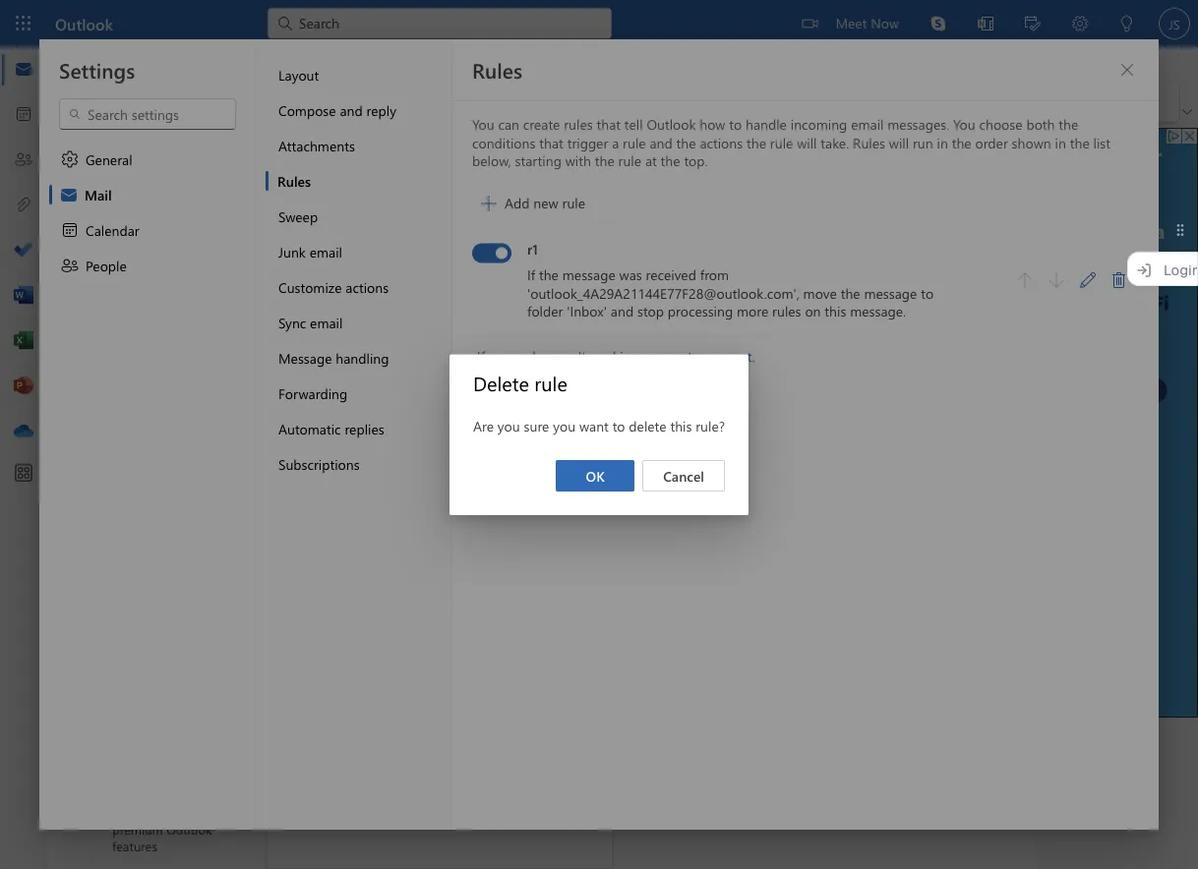 Task type: locate. For each thing, give the bounding box(es) containing it.
meet now
[[836, 13, 900, 31]]

inbox
[[337, 141, 377, 162]]


[[91, 142, 106, 158]]

get left started
[[280, 195, 301, 214]]

mail image
[[14, 60, 33, 80]]

you right 'are' on the left
[[498, 417, 520, 435]]

your down done
[[403, 740, 431, 758]]

1 vertical spatial your
[[403, 740, 431, 758]]

you
[[498, 417, 520, 435], [553, 417, 576, 435]]

a
[[353, 396, 360, 414]]

home button
[[98, 47, 164, 78]]

delete rule application
[[0, 0, 1199, 870]]

to
[[613, 417, 625, 435], [375, 474, 388, 493]]

1 horizontal spatial you
[[553, 417, 576, 435]]

0 horizontal spatial you
[[498, 417, 520, 435]]

 button
[[81, 132, 114, 168]]

confirm
[[319, 317, 368, 335]]

outlook right premium
[[167, 821, 212, 839]]

files image
[[14, 196, 33, 216]]

excel image
[[14, 332, 33, 351]]

get outlook mobile
[[319, 435, 439, 453]]

to do image
[[14, 241, 33, 261]]

choose your look
[[319, 278, 426, 296]]

get right  at left
[[319, 435, 340, 453]]

1 horizontal spatial to
[[613, 417, 625, 435]]

message
[[364, 396, 417, 414]]

1 you from the left
[[498, 417, 520, 435]]

delete
[[629, 417, 667, 435]]

day
[[480, 714, 502, 732]]

ok
[[586, 467, 605, 485]]

0 horizontal spatial outlook
[[55, 13, 113, 34]]

to inside message list section
[[375, 474, 388, 493]]

outlook inside message list section
[[344, 435, 393, 453]]

you right sure
[[553, 417, 576, 435]]

get for get outlook mobile
[[319, 435, 340, 453]]

are you sure you want to delete this rule?
[[473, 417, 725, 435]]

sure
[[524, 417, 550, 435]]

now
[[871, 13, 900, 31]]

2 vertical spatial outlook
[[167, 821, 212, 839]]

cancel
[[663, 467, 705, 485]]

import contacts
[[319, 356, 415, 374]]

onedrive image
[[14, 422, 33, 442]]

cancel button
[[643, 460, 725, 492]]

0 vertical spatial to
[[613, 417, 625, 435]]

delete
[[473, 370, 529, 396]]

1 horizontal spatial outlook
[[167, 821, 212, 839]]

tab list
[[97, 47, 283, 78]]

confirm time zone
[[319, 317, 431, 335]]

outlook
[[55, 13, 113, 34], [344, 435, 393, 453], [167, 821, 212, 839]]

1 vertical spatial get
[[319, 435, 340, 453]]

0 horizontal spatial to
[[375, 474, 388, 493]]

0 vertical spatial get
[[280, 195, 301, 214]]

send
[[319, 396, 349, 414]]

more apps image
[[14, 465, 33, 484]]

all done for the day enjoy your empty inbox.
[[367, 714, 513, 758]]

your
[[368, 278, 395, 296], [403, 740, 431, 758]]

1 vertical spatial outlook
[[344, 435, 393, 453]]


[[287, 396, 307, 415]]

message list section
[[268, 126, 612, 869]]

import
[[319, 356, 360, 374]]


[[116, 260, 136, 280]]

outlook banner
[[0, 0, 1199, 47]]


[[589, 199, 600, 211]]

1 vertical spatial to
[[375, 474, 388, 493]]

1 horizontal spatial your
[[403, 740, 431, 758]]

 button
[[58, 48, 97, 82]]

to right want
[[613, 417, 625, 435]]


[[67, 55, 88, 75]]


[[287, 238, 307, 258]]

help button
[[225, 47, 283, 78]]

outlook up 
[[55, 13, 113, 34]]


[[116, 181, 136, 201]]

outlook inside premium outlook features
[[167, 821, 212, 839]]

0 horizontal spatial your
[[368, 278, 395, 296]]

365
[[453, 474, 476, 493]]

0 vertical spatial your
[[368, 278, 395, 296]]

outlook link
[[55, 0, 113, 47]]

your left look
[[368, 278, 395, 296]]

0 of 6 complete
[[319, 238, 414, 256]]

features
[[112, 838, 157, 855]]

2 horizontal spatial outlook
[[344, 435, 393, 453]]

are
[[473, 417, 494, 435]]

outlook inside banner
[[55, 13, 113, 34]]

upgrade to microsoft 365
[[319, 474, 476, 493]]

outlook down send a message
[[344, 435, 393, 453]]

time
[[371, 317, 398, 335]]

home
[[113, 53, 150, 71]]

1 horizontal spatial get
[[319, 435, 340, 453]]

tab list containing home
[[97, 47, 283, 78]]

started
[[305, 195, 349, 214]]

send a message
[[319, 396, 417, 414]]

rule
[[535, 370, 568, 396]]


[[287, 356, 307, 376]]

enjoy
[[367, 740, 400, 758]]

layout group
[[317, 83, 511, 118]]

for
[[434, 714, 452, 732]]

get
[[280, 195, 301, 214], [319, 435, 340, 453]]

this
[[671, 417, 692, 435]]

complete
[[357, 238, 414, 256]]

contacts
[[364, 356, 415, 374]]


[[287, 435, 307, 455]]

0 vertical spatial outlook
[[55, 13, 113, 34]]

0 horizontal spatial get
[[280, 195, 301, 214]]

meet
[[836, 13, 867, 31]]

to right upgrade
[[375, 474, 388, 493]]



Task type: vqa. For each thing, say whether or not it's contained in the screenshot.
message
yes



Task type: describe. For each thing, give the bounding box(es) containing it.
premium outlook features button
[[71, 777, 266, 870]]

left-rail-appbar navigation
[[4, 47, 43, 455]]


[[571, 147, 590, 166]]

rule?
[[696, 417, 725, 435]]

favorites
[[118, 140, 182, 161]]

inbox.
[[477, 740, 513, 758]]

upgrade
[[319, 474, 372, 493]]

want
[[580, 417, 609, 435]]

favorites tree
[[71, 124, 229, 329]]

word image
[[14, 286, 33, 306]]

mobile
[[397, 435, 439, 453]]

the
[[455, 714, 476, 732]]

 button
[[565, 142, 596, 169]]

6
[[346, 238, 353, 256]]

view
[[93, 93, 123, 111]]

premium outlook features
[[112, 821, 212, 855]]

all
[[378, 714, 394, 732]]

help
[[240, 53, 268, 71]]

delete rule heading
[[450, 355, 749, 416]]

your inside all done for the day enjoy your empty inbox.
[[403, 740, 431, 758]]


[[116, 220, 136, 240]]

2 you from the left
[[553, 417, 576, 435]]

premium
[[112, 821, 163, 839]]

settings
[[126, 93, 174, 111]]

to inside delete rule document
[[613, 417, 625, 435]]

look
[[399, 278, 426, 296]]


[[287, 278, 307, 297]]

get for get started
[[280, 195, 301, 214]]

of
[[330, 238, 342, 256]]

people image
[[14, 151, 33, 170]]

done
[[398, 714, 430, 732]]

tab list inside delete rule application
[[97, 47, 283, 78]]

powerpoint image
[[14, 377, 33, 397]]

choose
[[319, 278, 364, 296]]

outlook for premium outlook features
[[167, 821, 212, 839]]

 view settings
[[70, 93, 174, 112]]

favorites tree item
[[71, 132, 229, 171]]

delete rule dialog
[[0, 0, 1199, 870]]

 button
[[579, 189, 610, 220]]

outlook for get outlook mobile
[[344, 435, 393, 453]]


[[803, 16, 818, 31]]


[[70, 93, 90, 112]]

delete rule
[[473, 370, 568, 396]]


[[287, 317, 307, 337]]

microsoft
[[392, 474, 450, 493]]

calendar image
[[14, 105, 33, 125]]

get started
[[280, 195, 349, 214]]

0
[[319, 238, 326, 256]]

ok button
[[556, 460, 635, 492]]

zone
[[402, 317, 431, 335]]

delete rule document
[[0, 0, 1199, 870]]

empty
[[434, 740, 473, 758]]



